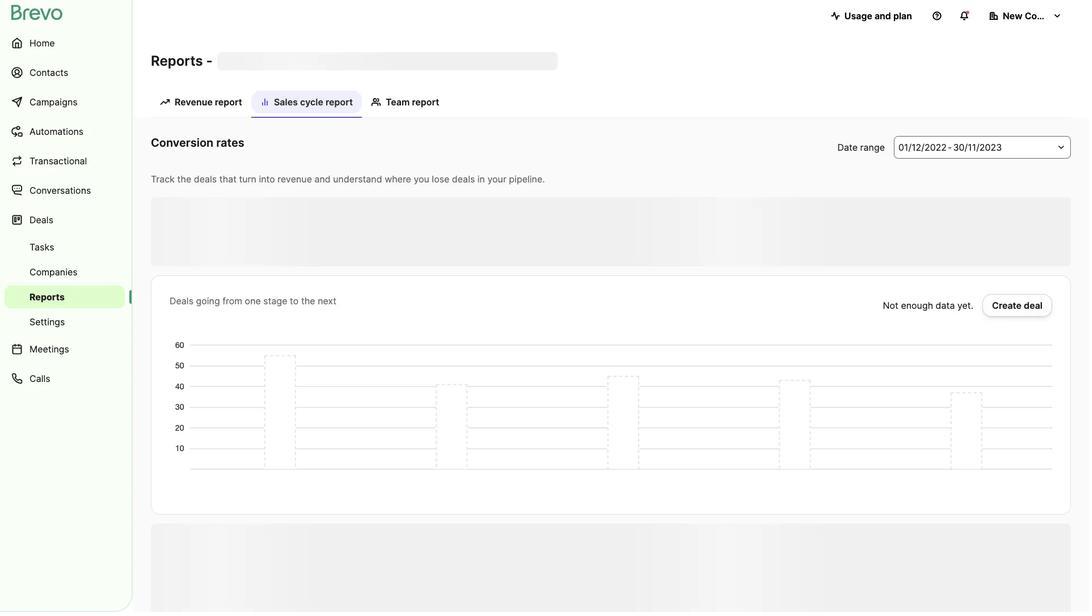 Task type: locate. For each thing, give the bounding box(es) containing it.
rates
[[216, 136, 244, 150]]

calls
[[29, 373, 50, 385]]

contacts link
[[5, 59, 125, 86]]

next
[[318, 296, 336, 307]]

0 vertical spatial -
[[206, 53, 213, 69]]

campaigns link
[[5, 88, 125, 116]]

report
[[215, 96, 242, 108], [326, 96, 353, 108], [412, 96, 439, 108]]

track the deals that turn into revenue and understand where you lose deals in your pipeline.
[[151, 174, 545, 185]]

calls link
[[5, 365, 125, 392]]

reports inside reports link
[[29, 292, 65, 303]]

- right 01/12/2022
[[948, 142, 952, 153]]

turn
[[239, 174, 256, 185]]

the right to
[[301, 296, 315, 307]]

sales cycle report link
[[251, 91, 362, 118]]

1 vertical spatial the
[[301, 296, 315, 307]]

0 horizontal spatial -
[[206, 53, 213, 69]]

1 horizontal spatial -
[[948, 142, 952, 153]]

1 horizontal spatial deals
[[452, 174, 475, 185]]

conversion rates
[[151, 136, 244, 150]]

automations link
[[5, 118, 125, 145]]

0 horizontal spatial reports
[[29, 292, 65, 303]]

conversations
[[29, 185, 91, 196]]

1 vertical spatial reports
[[29, 292, 65, 303]]

pipeline.
[[509, 174, 545, 185]]

0 horizontal spatial deals
[[29, 214, 53, 226]]

yet.
[[957, 300, 973, 311]]

reports -
[[151, 53, 213, 69]]

- up revenue report
[[206, 53, 213, 69]]

companies link
[[5, 261, 125, 284]]

0 vertical spatial deals
[[29, 214, 53, 226]]

report right team on the left
[[412, 96, 439, 108]]

1 horizontal spatial reports
[[151, 53, 203, 69]]

team
[[386, 96, 410, 108]]

report right "cycle"
[[326, 96, 353, 108]]

deals up tasks in the top of the page
[[29, 214, 53, 226]]

2 report from the left
[[326, 96, 353, 108]]

from
[[222, 296, 242, 307]]

0 horizontal spatial deals
[[194, 174, 217, 185]]

1 horizontal spatial and
[[875, 10, 891, 22]]

-
[[206, 53, 213, 69], [948, 142, 952, 153]]

the
[[177, 174, 191, 185], [301, 296, 315, 307]]

deals going from one stage to the next
[[170, 296, 336, 307]]

team report
[[386, 96, 439, 108]]

team report link
[[362, 91, 448, 117]]

going
[[196, 296, 220, 307]]

0 horizontal spatial report
[[215, 96, 242, 108]]

report for revenue report
[[215, 96, 242, 108]]

report right revenue
[[215, 96, 242, 108]]

1 horizontal spatial deals
[[170, 296, 193, 307]]

the right track
[[177, 174, 191, 185]]

to
[[290, 296, 299, 307]]

usage and plan button
[[822, 5, 921, 27]]

and
[[875, 10, 891, 22], [314, 174, 331, 185]]

revenue
[[278, 174, 312, 185]]

1 vertical spatial -
[[948, 142, 952, 153]]

where
[[385, 174, 411, 185]]

plan
[[893, 10, 912, 22]]

contacts
[[29, 67, 68, 78]]

not enough data yet.
[[883, 300, 973, 311]]

reports up "settings"
[[29, 292, 65, 303]]

3 report from the left
[[412, 96, 439, 108]]

conversations link
[[5, 177, 125, 204]]

you
[[414, 174, 429, 185]]

2 horizontal spatial report
[[412, 96, 439, 108]]

company
[[1025, 10, 1067, 22]]

reports
[[151, 53, 203, 69], [29, 292, 65, 303]]

revenue
[[175, 96, 213, 108]]

reports for reports -
[[151, 53, 203, 69]]

transactional link
[[5, 147, 125, 175]]

new company button
[[980, 5, 1071, 27]]

deals for deals
[[29, 214, 53, 226]]

0 vertical spatial the
[[177, 174, 191, 185]]

into
[[259, 174, 275, 185]]

deals left going
[[170, 296, 193, 307]]

data
[[936, 300, 955, 311]]

deals left that
[[194, 174, 217, 185]]

2 deals from the left
[[452, 174, 475, 185]]

meetings
[[29, 344, 69, 355]]

and left plan
[[875, 10, 891, 22]]

1 report from the left
[[215, 96, 242, 108]]

transactional
[[29, 155, 87, 167]]

stage
[[263, 296, 287, 307]]

deals
[[194, 174, 217, 185], [452, 174, 475, 185]]

create deal button
[[982, 294, 1052, 317]]

deals
[[29, 214, 53, 226], [170, 296, 193, 307]]

reports for reports
[[29, 292, 65, 303]]

0 horizontal spatial and
[[314, 174, 331, 185]]

0 vertical spatial and
[[875, 10, 891, 22]]

tab list
[[151, 91, 1071, 118]]

1 horizontal spatial report
[[326, 96, 353, 108]]

home link
[[5, 29, 125, 57]]

reports up revenue
[[151, 53, 203, 69]]

30/11/2023
[[953, 142, 1002, 153]]

and right revenue
[[314, 174, 331, 185]]

1 vertical spatial deals
[[170, 296, 193, 307]]

one
[[245, 296, 261, 307]]

0 vertical spatial reports
[[151, 53, 203, 69]]

deals left in
[[452, 174, 475, 185]]

automations
[[29, 126, 84, 137]]



Task type: describe. For each thing, give the bounding box(es) containing it.
deals for deals going from one stage to the next
[[170, 296, 193, 307]]

usage
[[844, 10, 872, 22]]

01/12/2022
[[898, 142, 947, 153]]

sales
[[274, 96, 298, 108]]

tasks link
[[5, 236, 125, 259]]

track
[[151, 174, 175, 185]]

range
[[860, 142, 885, 153]]

- for 01/12/2022
[[948, 142, 952, 153]]

campaigns
[[29, 96, 77, 108]]

new company
[[1003, 10, 1067, 22]]

revenue report link
[[151, 91, 251, 117]]

create deal
[[992, 300, 1043, 311]]

in
[[477, 174, 485, 185]]

your
[[487, 174, 506, 185]]

deal
[[1024, 300, 1043, 311]]

settings
[[29, 316, 65, 328]]

companies
[[29, 267, 78, 278]]

lose
[[432, 174, 449, 185]]

- for reports
[[206, 53, 213, 69]]

deals link
[[5, 206, 125, 234]]

1 vertical spatial and
[[314, 174, 331, 185]]

new
[[1003, 10, 1022, 22]]

sales cycle report
[[274, 96, 353, 108]]

1 deals from the left
[[194, 174, 217, 185]]

cycle
[[300, 96, 323, 108]]

enough
[[901, 300, 933, 311]]

settings link
[[5, 311, 125, 334]]

create
[[992, 300, 1022, 311]]

conversion
[[151, 136, 213, 150]]

understand
[[333, 174, 382, 185]]

tasks
[[29, 242, 54, 253]]

date range
[[837, 142, 885, 153]]

revenue report
[[175, 96, 242, 108]]

date
[[837, 142, 858, 153]]

home
[[29, 37, 55, 49]]

usage and plan
[[844, 10, 912, 22]]

not
[[883, 300, 898, 311]]

1 horizontal spatial the
[[301, 296, 315, 307]]

and inside button
[[875, 10, 891, 22]]

0 horizontal spatial the
[[177, 174, 191, 185]]

report for team report
[[412, 96, 439, 108]]

that
[[219, 174, 237, 185]]

meetings link
[[5, 336, 125, 363]]

reports link
[[5, 286, 125, 309]]

tab list containing revenue report
[[151, 91, 1071, 118]]

01/12/2022 - 30/11/2023
[[898, 142, 1002, 153]]



Task type: vqa. For each thing, say whether or not it's contained in the screenshot.
automation.
no



